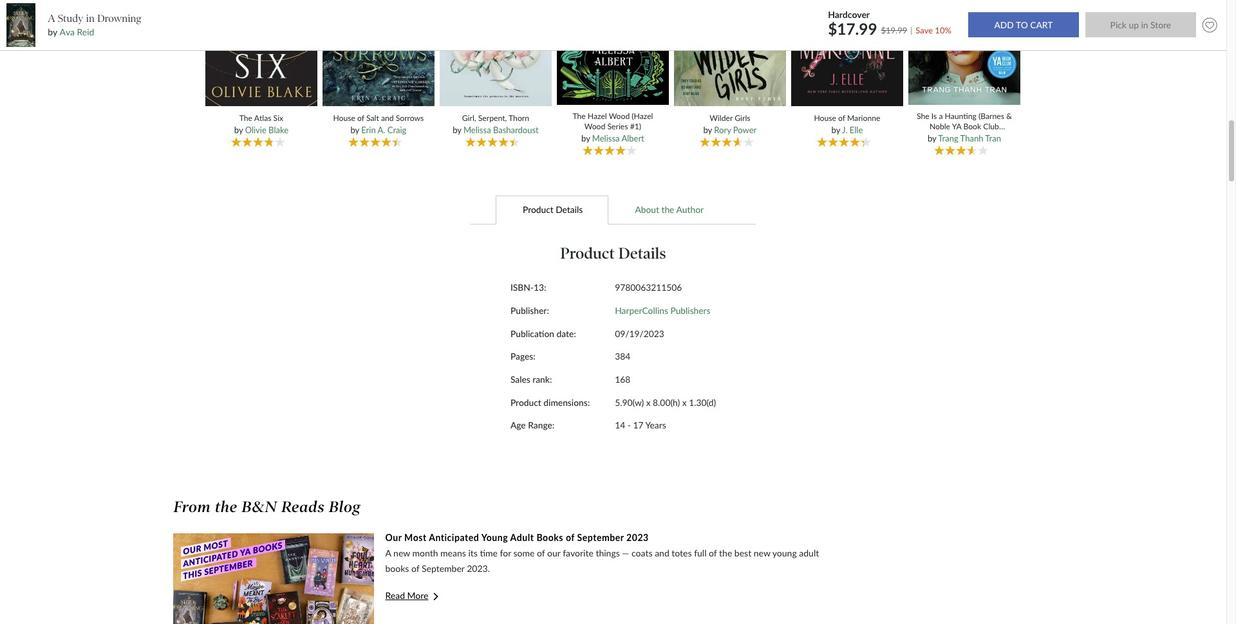 Task type: locate. For each thing, give the bounding box(es) containing it.
trang
[[939, 133, 959, 144]]

0 horizontal spatial the
[[239, 113, 253, 123]]

1 vertical spatial the
[[215, 499, 238, 517]]

september
[[578, 533, 624, 544], [422, 564, 465, 575]]

melissa down the girl,
[[464, 125, 491, 135]]

the left hazel
[[573, 112, 586, 121]]

0 horizontal spatial details
[[556, 204, 583, 215]]

melissa
[[464, 125, 491, 135], [593, 133, 620, 144]]

rory
[[715, 125, 732, 135]]

the right from
[[215, 499, 238, 517]]

0 horizontal spatial melissa
[[464, 125, 491, 135]]

a
[[48, 12, 55, 24], [386, 548, 391, 559]]

option
[[174, 532, 899, 625]]

totes
[[672, 548, 692, 559]]

by left ava
[[48, 26, 57, 37]]

by down girl, serpent, thorn link on the left top
[[453, 125, 462, 135]]

13:
[[534, 282, 547, 293]]

2 horizontal spatial the
[[720, 548, 733, 559]]

2 vertical spatial product
[[511, 397, 542, 408]]

by inside the house of marionne by j. elle
[[832, 125, 841, 135]]

wood down hazel
[[585, 122, 606, 131]]

wilder girls link
[[683, 113, 778, 123]]

haunting
[[945, 112, 977, 121]]

1 x from the left
[[647, 397, 651, 408]]

tab list containing product details
[[180, 195, 1047, 225]]

and up erin a. craig link
[[381, 113, 394, 123]]

elle
[[850, 125, 863, 135]]

option containing our most anticipated young adult books of september 2023
[[174, 532, 899, 625]]

1 horizontal spatial house
[[815, 113, 837, 123]]

hardcover
[[829, 9, 870, 20]]

1 horizontal spatial wood
[[609, 112, 630, 121]]

she is a haunting (barnes & noble ya book club edition)
[[917, 112, 1013, 141]]

0 vertical spatial a
[[48, 12, 55, 24]]

our most anticipated young adult books of september 2023 image
[[174, 534, 375, 625]]

harpercollins
[[615, 305, 669, 316]]

young
[[773, 548, 797, 559]]

books
[[386, 564, 409, 575]]

dimensions:
[[544, 397, 590, 408]]

the up olivie on the top of the page
[[239, 113, 253, 123]]

atlas
[[254, 113, 272, 123]]

serpent,
[[478, 113, 507, 123]]

1 vertical spatial product details
[[561, 244, 667, 263]]

1 horizontal spatial the
[[573, 112, 586, 121]]

about the author link
[[609, 195, 730, 225]]

1 vertical spatial details
[[619, 244, 667, 263]]

and left totes at right bottom
[[655, 548, 670, 559]]

she is a haunting (barnes & noble ya book club edition) element
[[907, 0, 1026, 158]]

things
[[596, 548, 620, 559]]

1 horizontal spatial the
[[662, 204, 675, 215]]

1 vertical spatial a
[[386, 548, 391, 559]]

2 vertical spatial the
[[720, 548, 733, 559]]

details
[[556, 204, 583, 215], [619, 244, 667, 263]]

a left "study"
[[48, 12, 55, 24]]

of up j.
[[839, 113, 846, 123]]

by inside house of salt and sorrows by erin a. craig
[[351, 125, 359, 135]]

of inside house of salt and sorrows by erin a. craig
[[358, 113, 365, 123]]

the for wood
[[573, 112, 586, 121]]

by left j.
[[832, 125, 841, 135]]

favorite
[[563, 548, 594, 559]]

tab list
[[180, 195, 1047, 225]]

salt
[[367, 113, 379, 123]]

1 horizontal spatial september
[[578, 533, 624, 544]]

09/19/2023
[[615, 328, 665, 339]]

she is a haunting (barnes & noble ya book club edition) image
[[907, 0, 1023, 105]]

albert
[[622, 133, 645, 144]]

2 x from the left
[[683, 397, 687, 408]]

adult
[[511, 533, 534, 544]]

by inside a study in drowning by ava reid
[[48, 26, 57, 37]]

0 vertical spatial and
[[381, 113, 394, 123]]

girl, serpent, thorn element
[[438, 0, 557, 157]]

1 house from the left
[[333, 113, 356, 123]]

new
[[394, 548, 410, 559], [754, 548, 771, 559]]

None submit
[[969, 13, 1080, 38], [1086, 13, 1197, 38], [969, 13, 1080, 38], [1086, 13, 1197, 38]]

$19.99
[[882, 25, 908, 35]]

by down noble
[[928, 133, 937, 144]]

new right best
[[754, 548, 771, 559]]

isbn-13:
[[511, 282, 547, 293]]

by left the rory
[[704, 125, 712, 135]]

1 horizontal spatial new
[[754, 548, 771, 559]]

wood
[[609, 112, 630, 121], [585, 122, 606, 131]]

0 horizontal spatial x
[[647, 397, 651, 408]]

house of marionne by j. elle
[[815, 113, 881, 135]]

rory power link
[[715, 125, 757, 135]]

house inside house of salt and sorrows by erin a. craig
[[333, 113, 356, 123]]

the inside our most anticipated young adult books of september 2023 a new month means its time for some of our favorite things — coats and totes full of the best new young adult books of september 2023.
[[720, 548, 733, 559]]

trang thanh tran link
[[939, 133, 1002, 144]]

by left olivie on the top of the page
[[234, 125, 243, 135]]

some
[[514, 548, 535, 559]]

from the b&n reads blog
[[174, 499, 361, 517]]

a down 'our'
[[386, 548, 391, 559]]

the inside the atlas six by olivie blake
[[239, 113, 253, 123]]

new up books
[[394, 548, 410, 559]]

x left 1.30(d)
[[683, 397, 687, 408]]

a
[[940, 112, 943, 121]]

house
[[333, 113, 356, 123], [815, 113, 837, 123]]

for
[[500, 548, 511, 559]]

of left salt
[[358, 113, 365, 123]]

house of marionne element
[[790, 0, 909, 157]]

anticipated
[[429, 533, 479, 544]]

0 vertical spatial the
[[662, 204, 675, 215]]

house for erin a. craig
[[333, 113, 356, 123]]

and inside our most anticipated young adult books of september 2023 a new month means its time for some of our favorite things — coats and totes full of the best new young adult books of september 2023.
[[655, 548, 670, 559]]

date:
[[557, 328, 576, 339]]

by inside the atlas six by olivie blake
[[234, 125, 243, 135]]

september up the things on the bottom
[[578, 533, 624, 544]]

1 horizontal spatial x
[[683, 397, 687, 408]]

1 vertical spatial september
[[422, 564, 465, 575]]

the inside the hazel wood (hazel wood series #1) by melissa albert
[[573, 112, 586, 121]]

1 horizontal spatial details
[[619, 244, 667, 263]]

2 house from the left
[[815, 113, 837, 123]]

0 horizontal spatial and
[[381, 113, 394, 123]]

0 horizontal spatial new
[[394, 548, 410, 559]]

the hazel wood (hazel wood series #1) element
[[555, 0, 674, 158]]

our
[[386, 533, 402, 544]]

1 vertical spatial and
[[655, 548, 670, 559]]

1 horizontal spatial a
[[386, 548, 391, 559]]

0 horizontal spatial a
[[48, 12, 55, 24]]

#1)
[[630, 122, 642, 131]]

x
[[647, 397, 651, 408], [683, 397, 687, 408]]

the left best
[[720, 548, 733, 559]]

0 vertical spatial details
[[556, 204, 583, 215]]

thanh
[[961, 133, 984, 144]]

product details inside tab panel
[[561, 244, 667, 263]]

publication
[[511, 328, 555, 339]]

melissa albert link
[[593, 133, 645, 144]]

by down hazel
[[582, 133, 590, 144]]

0 horizontal spatial the
[[215, 499, 238, 517]]

house of salt and sorrows image
[[321, 0, 437, 107]]

0 horizontal spatial house
[[333, 113, 356, 123]]

melissa inside the hazel wood (hazel wood series #1) by melissa albert
[[593, 133, 620, 144]]

sales rank:
[[511, 374, 552, 385]]

in
[[86, 12, 95, 24]]

x left 8.00(h)
[[647, 397, 651, 408]]

the for olivie
[[239, 113, 253, 123]]

1 vertical spatial product
[[561, 244, 615, 263]]

the right about
[[662, 204, 675, 215]]

b&n reads blog
[[242, 499, 361, 517]]

of
[[358, 113, 365, 123], [839, 113, 846, 123], [566, 533, 575, 544], [537, 548, 545, 559], [709, 548, 717, 559], [412, 564, 420, 575]]

by left 'erin'
[[351, 125, 359, 135]]

1 horizontal spatial and
[[655, 548, 670, 559]]

erin a. craig link
[[362, 125, 407, 135]]

hazel
[[588, 112, 607, 121]]

sales
[[511, 374, 531, 385]]

our most anticipated young adult books of september 2023 link
[[386, 532, 649, 545]]

house inside the house of marionne by j. elle
[[815, 113, 837, 123]]

club
[[984, 122, 1000, 131]]

tran
[[986, 133, 1002, 144]]

2023.
[[467, 564, 490, 575]]

full
[[695, 548, 707, 559]]

wood up series on the top of the page
[[609, 112, 630, 121]]

the for b&n reads blog
[[215, 499, 238, 517]]

details inside tab panel
[[619, 244, 667, 263]]

14 - 17 years
[[615, 420, 667, 431]]

of up favorite
[[566, 533, 575, 544]]

the
[[662, 204, 675, 215], [215, 499, 238, 517], [720, 548, 733, 559]]

product dimensions:
[[511, 397, 590, 408]]

best
[[735, 548, 752, 559]]

1 horizontal spatial melissa
[[593, 133, 620, 144]]

$17.99
[[829, 19, 878, 38]]

0 horizontal spatial september
[[422, 564, 465, 575]]

melissa down series on the top of the page
[[593, 133, 620, 144]]

$17.99 $19.99
[[829, 19, 908, 38]]

september down the means
[[422, 564, 465, 575]]



Task type: vqa. For each thing, say whether or not it's contained in the screenshot.
Our Most Anticipated Young Adult Books of September 2023 link
yes



Task type: describe. For each thing, give the bounding box(es) containing it.
girl, serpent, thorn by melissa bashardoust
[[453, 113, 539, 135]]

0 horizontal spatial wood
[[585, 122, 606, 131]]

j.
[[843, 125, 848, 135]]

1 new from the left
[[394, 548, 410, 559]]

5.90(w) x 8.00(h) x 1.30(d)
[[615, 397, 716, 408]]

9780063211506
[[615, 282, 682, 293]]

house for j. elle
[[815, 113, 837, 123]]

ya
[[953, 122, 962, 131]]

about the author
[[635, 204, 704, 215]]

the hazel wood (hazel wood series #1) link
[[565, 112, 661, 131]]

product details link
[[497, 195, 609, 225]]

the atlas six element
[[204, 0, 323, 157]]

0 vertical spatial september
[[578, 533, 624, 544]]

most
[[405, 533, 427, 544]]

by inside the hazel wood (hazel wood series #1) by melissa albert
[[582, 133, 590, 144]]

2 new from the left
[[754, 548, 771, 559]]

she is a haunting (barnes & noble ya book club edition) link
[[917, 112, 1013, 141]]

ava
[[60, 26, 75, 37]]

publishers
[[671, 305, 711, 316]]

means
[[441, 548, 466, 559]]

&
[[1007, 112, 1013, 121]]

(barnes
[[979, 112, 1005, 121]]

the hazel wood (hazel wood series #1) image
[[555, 0, 671, 105]]

by inside she is a haunting (barnes & noble ya book club edition) element
[[928, 133, 937, 144]]

a inside our most anticipated young adult books of september 2023 a new month means its time for some of our favorite things — coats and totes full of the best new young adult books of september 2023.
[[386, 548, 391, 559]]

-
[[628, 420, 631, 431]]

wilder girls element
[[673, 0, 792, 157]]

sorrows
[[396, 113, 424, 123]]

the for author
[[662, 204, 675, 215]]

the hazel wood (hazel wood series #1) by melissa albert
[[573, 112, 654, 144]]

j. elle link
[[843, 125, 863, 135]]

wilder girls image
[[673, 0, 788, 107]]

thorn
[[509, 113, 530, 123]]

0 vertical spatial product details
[[523, 204, 583, 215]]

power
[[734, 125, 757, 135]]

isbn-
[[511, 282, 534, 293]]

14
[[615, 420, 626, 431]]

drowning
[[97, 12, 142, 24]]

about
[[635, 204, 660, 215]]

house of marionne image
[[790, 0, 906, 107]]

blake
[[269, 125, 289, 135]]

series
[[608, 122, 628, 131]]

read
[[386, 591, 405, 602]]

pages:
[[511, 351, 536, 362]]

reid
[[77, 26, 94, 37]]

she
[[917, 112, 930, 121]]

add to wishlist image
[[1200, 15, 1221, 36]]

0 vertical spatial product
[[523, 204, 554, 215]]

a study in drowning image
[[6, 3, 35, 47]]

craig
[[388, 125, 407, 135]]

384
[[615, 351, 631, 362]]

melissa inside girl, serpent, thorn by melissa bashardoust
[[464, 125, 491, 135]]

erin
[[362, 125, 376, 135]]

young
[[482, 533, 508, 544]]

author
[[677, 204, 704, 215]]

read more
[[386, 591, 429, 602]]

harpercollins publishers link
[[615, 305, 711, 316]]

by inside girl, serpent, thorn by melissa bashardoust
[[453, 125, 462, 135]]

publication date:
[[511, 328, 576, 339]]

of right books
[[412, 564, 420, 575]]

month
[[413, 548, 438, 559]]

wilder
[[710, 113, 733, 123]]

age
[[511, 420, 526, 431]]

save 10%
[[916, 25, 952, 35]]

edition)
[[952, 131, 978, 141]]

rank:
[[533, 374, 552, 385]]

six
[[274, 113, 284, 123]]

2023
[[627, 533, 649, 544]]

age range:
[[511, 420, 555, 431]]

house of salt and sorrows element
[[321, 0, 440, 157]]

books
[[537, 533, 564, 544]]

of inside the house of marionne by j. elle
[[839, 113, 846, 123]]

olivie
[[245, 125, 267, 135]]

17
[[634, 420, 644, 431]]

publisher:
[[511, 305, 549, 316]]

a inside a study in drowning by ava reid
[[48, 12, 55, 24]]

5.90(w)
[[615, 397, 644, 408]]

marionne
[[848, 113, 881, 123]]

girl,
[[462, 113, 476, 123]]

book
[[964, 122, 982, 131]]

its
[[469, 548, 478, 559]]

adult
[[800, 548, 820, 559]]

of right full
[[709, 548, 717, 559]]

girl, serpent, thorn image
[[438, 0, 554, 107]]

of left 'our'
[[537, 548, 545, 559]]

house of salt and sorrows link
[[331, 113, 426, 123]]

time
[[480, 548, 498, 559]]

a.
[[378, 125, 386, 135]]

our most anticipated young adult books of september 2023 a new month means its time for some of our favorite things — coats and totes full of the best new young adult books of september 2023.
[[386, 533, 820, 575]]

—
[[623, 548, 630, 559]]

and inside house of salt and sorrows by erin a. craig
[[381, 113, 394, 123]]

girls
[[735, 113, 751, 123]]

the atlas six by olivie blake
[[234, 113, 289, 135]]

noble
[[930, 122, 951, 131]]

by inside wilder girls by rory power
[[704, 125, 712, 135]]

wilder girls by rory power
[[704, 113, 757, 135]]

product details tab panel
[[389, 225, 839, 463]]

coats
[[632, 548, 653, 559]]

range:
[[528, 420, 555, 431]]

house of salt and sorrows by erin a. craig
[[333, 113, 424, 135]]

study
[[58, 12, 83, 24]]

the atlas six link
[[214, 113, 309, 123]]

the atlas six image
[[204, 0, 319, 107]]

8.00(h)
[[653, 397, 680, 408]]



